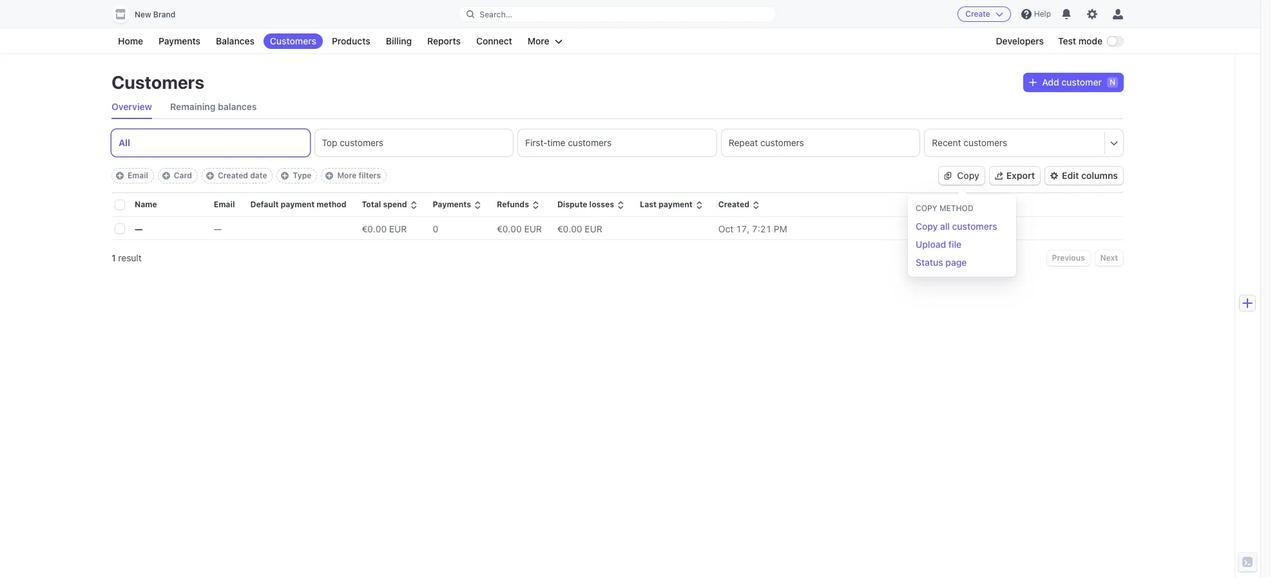 Task type: vqa. For each thing, say whether or not it's contained in the screenshot.
Create payment POPUP BUTTON
no



Task type: describe. For each thing, give the bounding box(es) containing it.
0 vertical spatial customers
[[270, 35, 316, 46]]

type
[[293, 171, 312, 181]]

customers for recent customers
[[964, 137, 1008, 148]]

reports
[[427, 35, 461, 46]]

help
[[1035, 9, 1051, 19]]

developers
[[996, 35, 1044, 46]]

3 €0.00 eur link from the left
[[558, 218, 640, 240]]

repeat customers
[[729, 137, 804, 148]]

Search… search field
[[459, 6, 776, 22]]

products link
[[326, 34, 377, 49]]

1 — link from the left
[[135, 218, 173, 240]]

columns
[[1082, 170, 1118, 181]]

more button
[[521, 34, 569, 49]]

email inside toolbar
[[128, 171, 148, 181]]

— for first '—' link from the right
[[214, 223, 222, 234]]

customers for repeat customers
[[761, 137, 804, 148]]

0 link
[[433, 218, 497, 240]]

€0.00 for 3rd €0.00 eur link from the left
[[558, 223, 582, 234]]

last
[[640, 200, 657, 210]]

page
[[946, 257, 967, 268]]

1
[[112, 253, 116, 264]]

overview link
[[112, 95, 152, 119]]

previous button
[[1047, 251, 1090, 266]]

total
[[362, 200, 381, 210]]

copy all customers
[[916, 221, 998, 232]]

edit
[[1062, 170, 1079, 181]]

add created date image
[[206, 172, 214, 180]]

n
[[1110, 77, 1116, 87]]

home
[[118, 35, 143, 46]]

tab list containing all
[[112, 130, 1124, 157]]

customer
[[1062, 77, 1102, 88]]

edit columns button
[[1046, 167, 1124, 185]]

add
[[1043, 77, 1060, 88]]

toolbar containing email
[[112, 168, 387, 184]]

more filters
[[337, 171, 381, 181]]

2 — link from the left
[[214, 218, 250, 240]]

export button
[[990, 167, 1041, 185]]

date
[[250, 171, 267, 181]]

spend
[[383, 200, 407, 210]]

0
[[433, 223, 438, 234]]

next
[[1101, 253, 1118, 263]]

repeat customers link
[[722, 130, 920, 157]]

1 €0.00 eur link from the left
[[362, 218, 433, 240]]

upload file
[[916, 239, 962, 250]]

test
[[1059, 35, 1077, 46]]

dispute losses
[[558, 200, 614, 210]]

dispute
[[558, 200, 588, 210]]

all
[[941, 221, 950, 232]]

home link
[[112, 34, 150, 49]]

created for created date
[[218, 171, 248, 181]]

3 €0.00 eur from the left
[[558, 223, 603, 234]]

default payment method
[[250, 200, 346, 210]]

products
[[332, 35, 371, 46]]

refunds
[[497, 200, 529, 210]]

billing link
[[380, 34, 418, 49]]

17,
[[736, 223, 750, 234]]

edit columns
[[1062, 170, 1118, 181]]

all link
[[112, 130, 310, 157]]

result
[[118, 253, 142, 264]]

method
[[317, 200, 346, 210]]

1 vertical spatial customers
[[112, 72, 204, 93]]

add card image
[[162, 172, 170, 180]]

recent
[[932, 137, 961, 148]]

card
[[174, 171, 192, 181]]

status page link
[[911, 254, 1014, 272]]

payments link
[[152, 34, 207, 49]]

Select All checkbox
[[115, 201, 124, 210]]

balances
[[216, 35, 255, 46]]

losses
[[590, 200, 614, 210]]

1 €0.00 eur from the left
[[362, 223, 407, 234]]

copy for copy
[[958, 170, 980, 181]]

Select Item checkbox
[[115, 224, 124, 233]]

new brand button
[[112, 5, 188, 23]]

1 result
[[112, 253, 142, 264]]

2 €0.00 eur link from the left
[[497, 218, 558, 240]]

file
[[949, 239, 962, 250]]

billing
[[386, 35, 412, 46]]

2 €0.00 eur from the left
[[497, 223, 542, 234]]

copy method
[[916, 204, 974, 213]]

add more filters image
[[326, 172, 334, 180]]

more for more
[[528, 35, 550, 46]]

search…
[[480, 9, 512, 19]]

recent customers link
[[925, 130, 1105, 157]]

help button
[[1017, 4, 1057, 24]]

status
[[916, 257, 944, 268]]



Task type: locate. For each thing, give the bounding box(es) containing it.
top
[[322, 137, 337, 148]]

0 horizontal spatial payment
[[281, 200, 315, 210]]

0 horizontal spatial copy
[[916, 221, 938, 232]]

remaining balances
[[170, 101, 257, 112]]

created date
[[218, 171, 267, 181]]

new brand
[[135, 10, 175, 19]]

previous
[[1052, 253, 1085, 263]]

2 payment from the left
[[659, 200, 693, 210]]

€0.00 eur link down losses
[[558, 218, 640, 240]]

more for more filters
[[337, 171, 357, 181]]

customers for top customers
[[340, 137, 384, 148]]

mode
[[1079, 35, 1103, 46]]

customers right top on the top of the page
[[340, 137, 384, 148]]

remaining
[[170, 101, 216, 112]]

more
[[528, 35, 550, 46], [337, 171, 357, 181]]

payment down 'type'
[[281, 200, 315, 210]]

1 horizontal spatial —
[[214, 223, 222, 234]]

customers up "overview"
[[112, 72, 204, 93]]

oct 17, 7:21 pm
[[719, 223, 788, 234]]

svg image
[[1030, 79, 1037, 86], [945, 172, 952, 180]]

0 vertical spatial more
[[528, 35, 550, 46]]

filters
[[359, 171, 381, 181]]

1 horizontal spatial €0.00
[[497, 223, 522, 234]]

copy button
[[940, 167, 985, 185]]

€0.00 eur link
[[362, 218, 433, 240], [497, 218, 558, 240], [558, 218, 640, 240]]

last payment
[[640, 200, 693, 210]]

1 horizontal spatial eur
[[524, 223, 542, 234]]

customers inside "button"
[[953, 221, 998, 232]]

brand
[[153, 10, 175, 19]]

copy down the copy
[[916, 221, 938, 232]]

1 horizontal spatial customers
[[270, 35, 316, 46]]

tab list up losses
[[112, 130, 1124, 157]]

eur for second €0.00 eur link from the right
[[524, 223, 542, 234]]

upload file button
[[911, 236, 1014, 254]]

payments up 0 link
[[433, 200, 471, 210]]

top customers
[[322, 137, 384, 148]]

payments down brand
[[159, 35, 201, 46]]

0 horizontal spatial €0.00
[[362, 223, 387, 234]]

1 €0.00 from the left
[[362, 223, 387, 234]]

tab list
[[112, 95, 1124, 119], [112, 130, 1124, 157]]

more right connect
[[528, 35, 550, 46]]

copy all customers button
[[911, 218, 1014, 236]]

customers up upload file button
[[953, 221, 998, 232]]

1 horizontal spatial email
[[214, 200, 235, 210]]

copy down recent customers
[[958, 170, 980, 181]]

— down 'add created date' "image"
[[214, 223, 222, 234]]

remaining balances link
[[170, 95, 257, 119]]

customers left products at top
[[270, 35, 316, 46]]

— link down name
[[135, 218, 173, 240]]

€0.00 eur down dispute losses
[[558, 223, 603, 234]]

more inside toolbar
[[337, 171, 357, 181]]

0 horizontal spatial email
[[128, 171, 148, 181]]

0 horizontal spatial more
[[337, 171, 357, 181]]

status page
[[916, 257, 967, 268]]

export
[[1007, 170, 1035, 181]]

overview
[[112, 101, 152, 112]]

pm
[[774, 223, 788, 234]]

time
[[548, 137, 566, 148]]

connect
[[476, 35, 512, 46]]

2 €0.00 from the left
[[497, 223, 522, 234]]

customers right time
[[568, 137, 612, 148]]

€0.00 down dispute
[[558, 223, 582, 234]]

customers right recent
[[964, 137, 1008, 148]]

method
[[940, 204, 974, 213]]

1 vertical spatial more
[[337, 171, 357, 181]]

eur down spend
[[389, 223, 407, 234]]

repeat
[[729, 137, 758, 148]]

0 vertical spatial svg image
[[1030, 79, 1037, 86]]

developers link
[[990, 34, 1051, 49]]

1 vertical spatial created
[[719, 200, 750, 210]]

eur down "refunds"
[[524, 223, 542, 234]]

3 €0.00 from the left
[[558, 223, 582, 234]]

eur
[[389, 223, 407, 234], [524, 223, 542, 234], [585, 223, 603, 234]]

3 eur from the left
[[585, 223, 603, 234]]

eur down dispute losses
[[585, 223, 603, 234]]

2 — from the left
[[214, 223, 222, 234]]

customers link
[[264, 34, 323, 49]]

all
[[119, 137, 130, 148]]

payment for default
[[281, 200, 315, 210]]

0 horizontal spatial customers
[[112, 72, 204, 93]]

tab list up first-time customers link
[[112, 95, 1124, 119]]

created inside toolbar
[[218, 171, 248, 181]]

recent customers
[[932, 137, 1008, 148]]

create
[[966, 9, 991, 19]]

1 vertical spatial copy
[[916, 221, 938, 232]]

name
[[135, 200, 157, 210]]

0 horizontal spatial eur
[[389, 223, 407, 234]]

svg image inside copy popup button
[[945, 172, 952, 180]]

svg image up the copy method on the right
[[945, 172, 952, 180]]

1 horizontal spatial created
[[719, 200, 750, 210]]

2 eur from the left
[[524, 223, 542, 234]]

customers right repeat
[[761, 137, 804, 148]]

connect link
[[470, 34, 519, 49]]

2 horizontal spatial €0.00
[[558, 223, 582, 234]]

0 vertical spatial payments
[[159, 35, 201, 46]]

next button
[[1096, 251, 1124, 266]]

payment right last
[[659, 200, 693, 210]]

create button
[[958, 6, 1011, 22]]

add email image
[[116, 172, 124, 180]]

1 tab list from the top
[[112, 95, 1124, 119]]

created for created
[[719, 200, 750, 210]]

1 horizontal spatial copy
[[958, 170, 980, 181]]

oct 17, 7:21 pm link
[[719, 218, 1124, 240]]

1 payment from the left
[[281, 200, 315, 210]]

first-time customers
[[526, 137, 612, 148]]

upload
[[916, 239, 946, 250]]

created right 'add created date' "image"
[[218, 171, 248, 181]]

balances link
[[210, 34, 261, 49]]

1 vertical spatial tab list
[[112, 130, 1124, 157]]

copy inside popup button
[[958, 170, 980, 181]]

default
[[250, 200, 279, 210]]

email
[[128, 171, 148, 181], [214, 200, 235, 210]]

first-
[[526, 137, 548, 148]]

Search… text field
[[459, 6, 776, 22]]

0 vertical spatial created
[[218, 171, 248, 181]]

1 horizontal spatial payment
[[659, 200, 693, 210]]

total spend
[[362, 200, 407, 210]]

€0.00 eur link down spend
[[362, 218, 433, 240]]

1 horizontal spatial payments
[[433, 200, 471, 210]]

1 vertical spatial email
[[214, 200, 235, 210]]

0 vertical spatial copy
[[958, 170, 980, 181]]

2 tab list from the top
[[112, 130, 1124, 157]]

— right 'select item' option
[[135, 223, 143, 234]]

€0.00 eur down total spend
[[362, 223, 407, 234]]

0 horizontal spatial €0.00 eur
[[362, 223, 407, 234]]

test mode
[[1059, 35, 1103, 46]]

email down 'add created date' "image"
[[214, 200, 235, 210]]

copy
[[916, 204, 938, 213]]

1 horizontal spatial €0.00 eur
[[497, 223, 542, 234]]

1 — from the left
[[135, 223, 143, 234]]

more right the add more filters image
[[337, 171, 357, 181]]

open overflow menu image
[[1111, 139, 1118, 147]]

eur for 3rd €0.00 eur link from the left
[[585, 223, 603, 234]]

add type image
[[281, 172, 289, 180]]

€0.00
[[362, 223, 387, 234], [497, 223, 522, 234], [558, 223, 582, 234]]

€0.00 eur
[[362, 223, 407, 234], [497, 223, 542, 234], [558, 223, 603, 234]]

reports link
[[421, 34, 467, 49]]

2 horizontal spatial €0.00 eur
[[558, 223, 603, 234]]

add customer
[[1043, 77, 1102, 88]]

— link down default
[[214, 218, 250, 240]]

€0.00 for second €0.00 eur link from the right
[[497, 223, 522, 234]]

copy for copy all customers
[[916, 221, 938, 232]]

0 horizontal spatial payments
[[159, 35, 201, 46]]

new
[[135, 10, 151, 19]]

— link
[[135, 218, 173, 240], [214, 218, 250, 240]]

more inside button
[[528, 35, 550, 46]]

created up the oct
[[719, 200, 750, 210]]

€0.00 eur down "refunds"
[[497, 223, 542, 234]]

€0.00 down "refunds"
[[497, 223, 522, 234]]

tab list containing overview
[[112, 95, 1124, 119]]

email right add email icon
[[128, 171, 148, 181]]

eur for third €0.00 eur link from right
[[389, 223, 407, 234]]

1 vertical spatial svg image
[[945, 172, 952, 180]]

1 horizontal spatial more
[[528, 35, 550, 46]]

0 horizontal spatial svg image
[[945, 172, 952, 180]]

2 horizontal spatial eur
[[585, 223, 603, 234]]

1 eur from the left
[[389, 223, 407, 234]]

0 horizontal spatial —
[[135, 223, 143, 234]]

€0.00 eur link down "refunds"
[[497, 218, 558, 240]]

first-time customers link
[[518, 130, 717, 157]]

— for first '—' link from the left
[[135, 223, 143, 234]]

—
[[135, 223, 143, 234], [214, 223, 222, 234]]

copy inside "button"
[[916, 221, 938, 232]]

oct
[[719, 223, 734, 234]]

7:21
[[752, 223, 772, 234]]

1 vertical spatial payments
[[433, 200, 471, 210]]

0 horizontal spatial — link
[[135, 218, 173, 240]]

toolbar
[[112, 168, 387, 184]]

1 horizontal spatial svg image
[[1030, 79, 1037, 86]]

0 vertical spatial tab list
[[112, 95, 1124, 119]]

0 vertical spatial email
[[128, 171, 148, 181]]

payment for last
[[659, 200, 693, 210]]

balances
[[218, 101, 257, 112]]

€0.00 for third €0.00 eur link from right
[[362, 223, 387, 234]]

0 horizontal spatial created
[[218, 171, 248, 181]]

€0.00 down total
[[362, 223, 387, 234]]

svg image left add
[[1030, 79, 1037, 86]]

1 horizontal spatial — link
[[214, 218, 250, 240]]

customers
[[340, 137, 384, 148], [568, 137, 612, 148], [761, 137, 804, 148], [964, 137, 1008, 148], [953, 221, 998, 232]]



